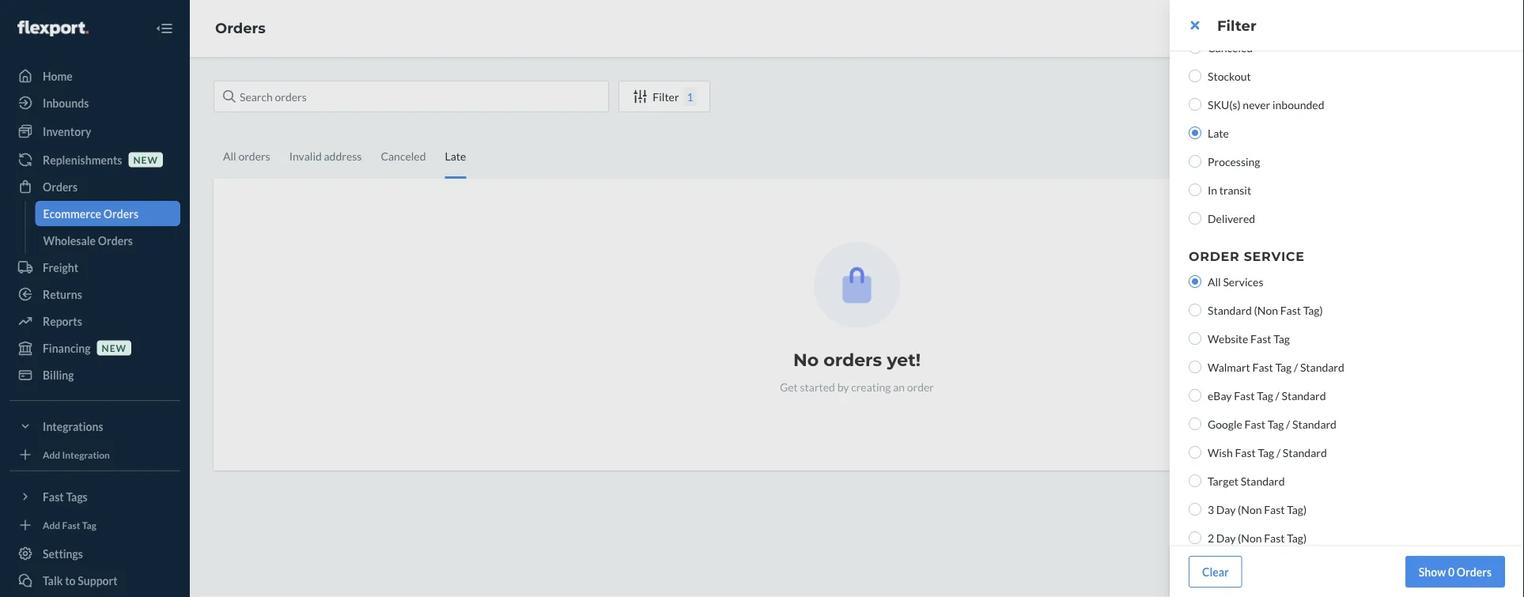 Task type: vqa. For each thing, say whether or not it's contained in the screenshot.
close icon
yes



Task type: describe. For each thing, give the bounding box(es) containing it.
0 vertical spatial (non
[[1255, 303, 1279, 317]]

2
[[1208, 531, 1215, 545]]

standard up website
[[1208, 303, 1253, 317]]

standard for walmart fast tag / standard
[[1301, 360, 1345, 374]]

standard for google fast tag / standard
[[1293, 417, 1337, 431]]

walmart fast tag / standard
[[1208, 360, 1345, 374]]

3
[[1208, 503, 1215, 516]]

(non for 2 day (non fast tag)
[[1238, 531, 1263, 545]]

target standard
[[1208, 474, 1286, 488]]

order
[[1189, 248, 1240, 264]]

filter
[[1218, 17, 1257, 34]]

orders
[[1457, 565, 1492, 579]]

website
[[1208, 332, 1249, 345]]

google fast tag / standard
[[1208, 417, 1337, 431]]

/ for walmart
[[1295, 360, 1299, 374]]

tag for walmart
[[1276, 360, 1292, 374]]

show 0 orders button
[[1406, 556, 1506, 588]]

fast up the ebay fast tag / standard
[[1253, 360, 1274, 374]]

fast right google
[[1245, 417, 1266, 431]]

ebay
[[1208, 389, 1232, 402]]

(non for 3 day (non fast tag)
[[1238, 503, 1263, 516]]

inbounded
[[1273, 98, 1325, 111]]

canceled
[[1208, 41, 1254, 54]]

fast down standard (non fast tag)
[[1251, 332, 1272, 345]]

processing
[[1208, 155, 1261, 168]]

all services
[[1208, 275, 1264, 288]]

0
[[1449, 565, 1455, 579]]

website fast tag
[[1208, 332, 1291, 345]]

standard down 'wish fast tag / standard'
[[1241, 474, 1286, 488]]

sku(s) never inbounded
[[1208, 98, 1325, 111]]

show 0 orders
[[1419, 565, 1492, 579]]

delivered
[[1208, 212, 1256, 225]]

tag for ebay
[[1258, 389, 1274, 402]]

2 day (non fast tag)
[[1208, 531, 1307, 545]]

wish
[[1208, 446, 1233, 459]]

tag for wish
[[1259, 446, 1275, 459]]



Task type: locate. For each thing, give the bounding box(es) containing it.
None radio
[[1189, 70, 1202, 82], [1189, 98, 1202, 111], [1189, 155, 1202, 168], [1189, 275, 1202, 288], [1189, 304, 1202, 317], [1189, 332, 1202, 345], [1189, 361, 1202, 373], [1189, 389, 1202, 402], [1189, 70, 1202, 82], [1189, 98, 1202, 111], [1189, 155, 1202, 168], [1189, 275, 1202, 288], [1189, 304, 1202, 317], [1189, 332, 1202, 345], [1189, 361, 1202, 373], [1189, 389, 1202, 402]]

/ up the ebay fast tag / standard
[[1295, 360, 1299, 374]]

fast right ebay
[[1235, 389, 1255, 402]]

close image
[[1191, 19, 1200, 32]]

tag up google fast tag / standard
[[1258, 389, 1274, 402]]

3 day (non fast tag)
[[1208, 503, 1307, 516]]

stockout
[[1208, 69, 1252, 83]]

tag up the ebay fast tag / standard
[[1276, 360, 1292, 374]]

standard up 'wish fast tag / standard'
[[1293, 417, 1337, 431]]

day for 2
[[1217, 531, 1236, 545]]

(non
[[1255, 303, 1279, 317], [1238, 503, 1263, 516], [1238, 531, 1263, 545]]

target
[[1208, 474, 1239, 488]]

/ for google
[[1287, 417, 1291, 431]]

tag down google fast tag / standard
[[1259, 446, 1275, 459]]

in
[[1208, 183, 1218, 197]]

tag)
[[1304, 303, 1324, 317], [1288, 503, 1307, 516], [1288, 531, 1307, 545]]

2 vertical spatial tag)
[[1288, 531, 1307, 545]]

ebay fast tag / standard
[[1208, 389, 1327, 402]]

standard up the ebay fast tag / standard
[[1301, 360, 1345, 374]]

2 vertical spatial (non
[[1238, 531, 1263, 545]]

/ up 'wish fast tag / standard'
[[1287, 417, 1291, 431]]

0 vertical spatial tag)
[[1304, 303, 1324, 317]]

(non up website fast tag
[[1255, 303, 1279, 317]]

1 vertical spatial day
[[1217, 531, 1236, 545]]

1 vertical spatial tag)
[[1288, 503, 1307, 516]]

1 day from the top
[[1217, 503, 1236, 516]]

day right 3
[[1217, 503, 1236, 516]]

clear button
[[1189, 556, 1243, 588]]

fast up '2 day (non fast tag)'
[[1265, 503, 1285, 516]]

None radio
[[1189, 127, 1202, 139], [1189, 184, 1202, 196], [1189, 212, 1202, 225], [1189, 418, 1202, 430], [1189, 446, 1202, 459], [1189, 475, 1202, 487], [1189, 503, 1202, 516], [1189, 532, 1202, 544], [1189, 127, 1202, 139], [1189, 184, 1202, 196], [1189, 212, 1202, 225], [1189, 418, 1202, 430], [1189, 446, 1202, 459], [1189, 475, 1202, 487], [1189, 503, 1202, 516], [1189, 532, 1202, 544]]

late
[[1208, 126, 1230, 140]]

standard for wish fast tag / standard
[[1283, 446, 1328, 459]]

tag) for 3 day (non fast tag)
[[1288, 503, 1307, 516]]

show
[[1419, 565, 1447, 579]]

day right "2"
[[1217, 531, 1236, 545]]

walmart
[[1208, 360, 1251, 374]]

fast down 3 day (non fast tag)
[[1265, 531, 1285, 545]]

standard down google fast tag / standard
[[1283, 446, 1328, 459]]

wish fast tag / standard
[[1208, 446, 1328, 459]]

/ down google fast tag / standard
[[1277, 446, 1281, 459]]

fast
[[1281, 303, 1302, 317], [1251, 332, 1272, 345], [1253, 360, 1274, 374], [1235, 389, 1255, 402], [1245, 417, 1266, 431], [1236, 446, 1256, 459], [1265, 503, 1285, 516], [1265, 531, 1285, 545]]

standard
[[1208, 303, 1253, 317], [1301, 360, 1345, 374], [1282, 389, 1327, 402], [1293, 417, 1337, 431], [1283, 446, 1328, 459], [1241, 474, 1286, 488]]

0 vertical spatial day
[[1217, 503, 1236, 516]]

sku(s)
[[1208, 98, 1241, 111]]

tag) down the service
[[1304, 303, 1324, 317]]

clear
[[1203, 565, 1229, 579]]

fast right wish
[[1236, 446, 1256, 459]]

order service
[[1189, 248, 1305, 264]]

2 day from the top
[[1217, 531, 1236, 545]]

fast up website fast tag
[[1281, 303, 1302, 317]]

1 vertical spatial (non
[[1238, 503, 1263, 516]]

tag) for 2 day (non fast tag)
[[1288, 531, 1307, 545]]

(non down 3 day (non fast tag)
[[1238, 531, 1263, 545]]

all
[[1208, 275, 1222, 288]]

(non down target standard in the bottom of the page
[[1238, 503, 1263, 516]]

services
[[1224, 275, 1264, 288]]

day for 3
[[1217, 503, 1236, 516]]

in transit
[[1208, 183, 1252, 197]]

transit
[[1220, 183, 1252, 197]]

tag for google
[[1268, 417, 1285, 431]]

tag
[[1274, 332, 1291, 345], [1276, 360, 1292, 374], [1258, 389, 1274, 402], [1268, 417, 1285, 431], [1259, 446, 1275, 459]]

service
[[1244, 248, 1305, 264]]

tag for website
[[1274, 332, 1291, 345]]

standard (non fast tag)
[[1208, 303, 1324, 317]]

/ for wish
[[1277, 446, 1281, 459]]

tag up walmart fast tag / standard
[[1274, 332, 1291, 345]]

never
[[1243, 98, 1271, 111]]

tag up 'wish fast tag / standard'
[[1268, 417, 1285, 431]]

google
[[1208, 417, 1243, 431]]

tag) down 3 day (non fast tag)
[[1288, 531, 1307, 545]]

/ for ebay
[[1276, 389, 1280, 402]]

standard down walmart fast tag / standard
[[1282, 389, 1327, 402]]

/
[[1295, 360, 1299, 374], [1276, 389, 1280, 402], [1287, 417, 1291, 431], [1277, 446, 1281, 459]]

/ down walmart fast tag / standard
[[1276, 389, 1280, 402]]

tag) up '2 day (non fast tag)'
[[1288, 503, 1307, 516]]

standard for ebay fast tag / standard
[[1282, 389, 1327, 402]]

day
[[1217, 503, 1236, 516], [1217, 531, 1236, 545]]



